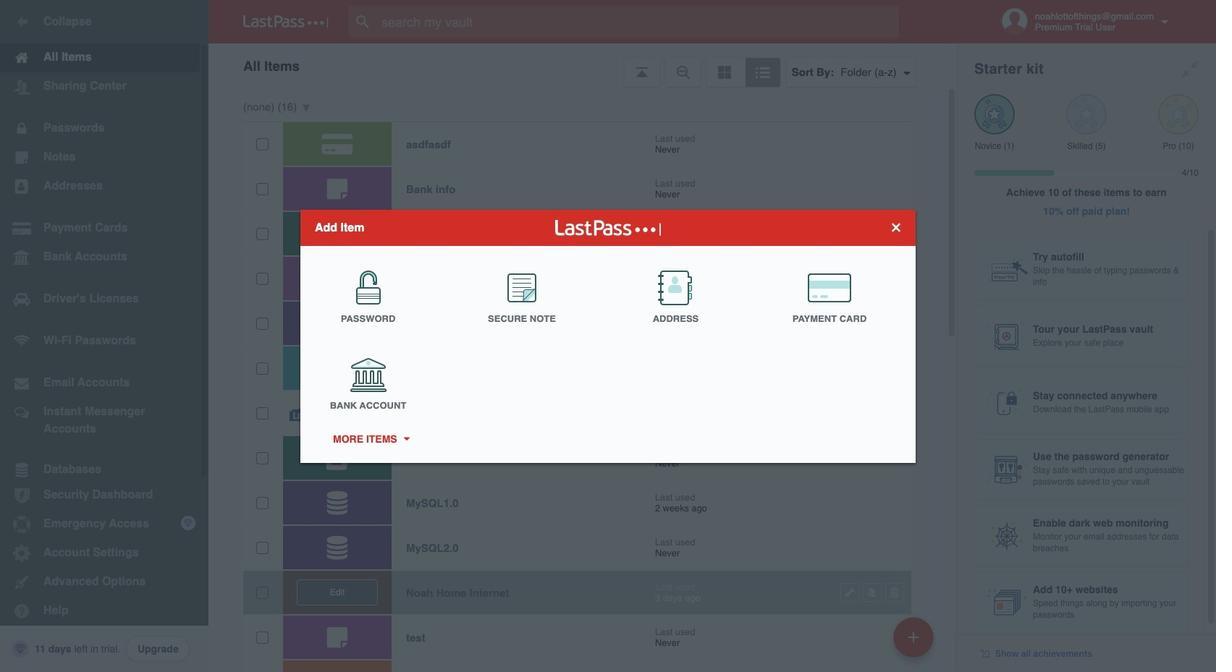 Task type: vqa. For each thing, say whether or not it's contained in the screenshot.
New item navigation
yes



Task type: locate. For each thing, give the bounding box(es) containing it.
vault options navigation
[[208, 43, 957, 87]]

dialog
[[300, 210, 916, 463]]

caret right image
[[401, 437, 411, 441]]

lastpass image
[[243, 15, 329, 28]]

search my vault text field
[[349, 6, 927, 38]]



Task type: describe. For each thing, give the bounding box(es) containing it.
main navigation navigation
[[0, 0, 208, 673]]

new item image
[[909, 632, 919, 642]]

new item navigation
[[888, 613, 943, 673]]

Search search field
[[349, 6, 927, 38]]



